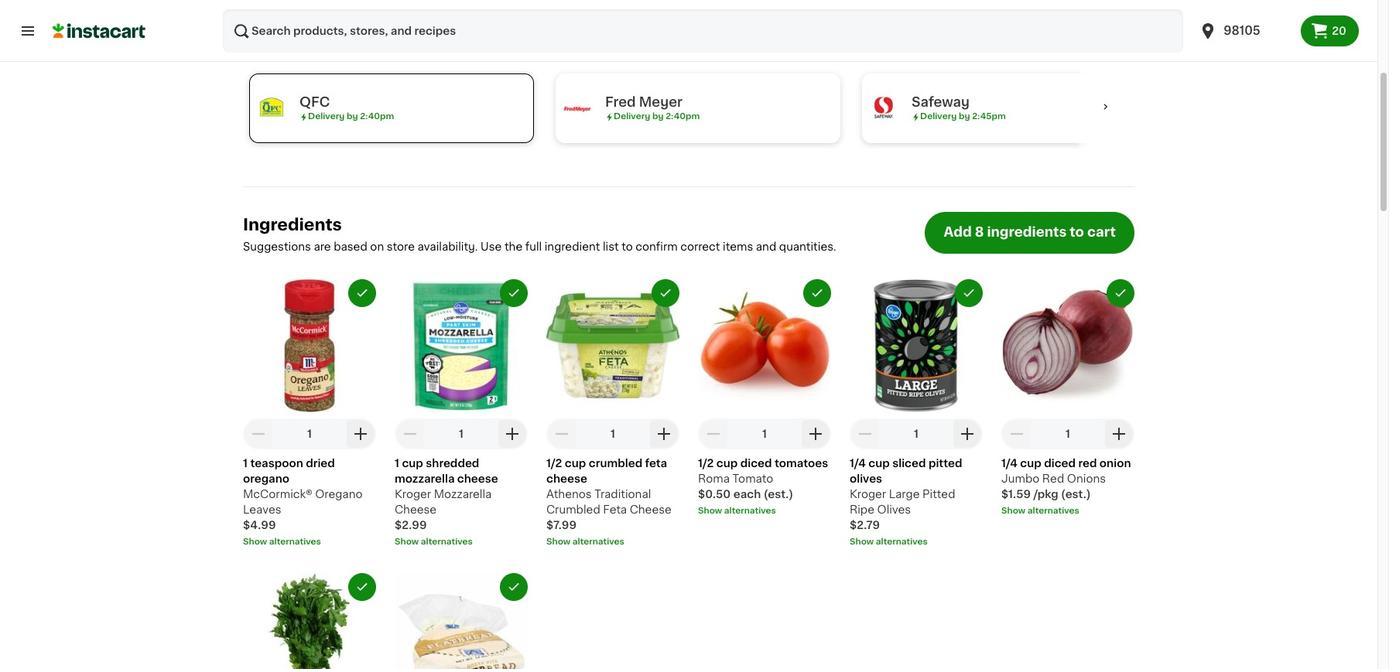 Task type: describe. For each thing, give the bounding box(es) containing it.
Search field
[[223, 9, 1184, 53]]

large
[[889, 489, 920, 500]]

0 horizontal spatial ingredients
[[468, 25, 604, 47]]

cart
[[1088, 226, 1117, 238]]

(est.) inside the 1/2 cup diced tomatoes roma tomato $0.50 each (est.) show alternatives
[[764, 489, 794, 500]]

show alternatives button for onions
[[1002, 506, 1135, 518]]

and
[[756, 241, 777, 252]]

kroger for kroger large pitted ripe olives
[[850, 489, 887, 500]]

unselect item image for 1/2 cup crumbled feta cheese
[[659, 286, 673, 300]]

stores
[[264, 25, 339, 47]]

correct
[[681, 241, 720, 252]]

decrement quantity image for 1/4
[[856, 425, 875, 444]]

feta
[[645, 458, 668, 469]]

1 teaspoon dried oregano mccormick® oregano leaves $4.99 show alternatives
[[243, 458, 363, 547]]

leaves
[[243, 505, 282, 516]]

diced for tomatoes
[[741, 458, 772, 469]]

decrement quantity image for 1/2
[[553, 425, 571, 444]]

delivery for safeway
[[921, 112, 957, 121]]

use
[[481, 241, 502, 252]]

1/4 cup diced red onion jumbo red onions $1.59 /pkg (est.) show alternatives
[[1002, 458, 1132, 516]]

9 stores delivering ingredients to
[[243, 25, 639, 47]]

oregano
[[243, 474, 290, 485]]

increment quantity image for 1/2 cup crumbled feta cheese
[[655, 425, 674, 444]]

olives
[[878, 505, 912, 516]]

increment quantity image for 1/4 cup sliced pitted olives
[[959, 425, 977, 444]]

show inside the 1/4 cup diced red onion jumbo red onions $1.59 /pkg (est.) show alternatives
[[1002, 507, 1026, 516]]

mozzarella
[[434, 489, 492, 500]]

to inside button
[[1070, 226, 1085, 238]]

show alternatives button for pitted
[[850, 536, 983, 549]]

the
[[505, 241, 523, 252]]

red
[[1079, 458, 1098, 469]]

decrement quantity image for 1/4
[[1008, 425, 1027, 444]]

0 vertical spatial to
[[609, 25, 634, 47]]

1 for mozzarella
[[459, 429, 464, 440]]

1 for oregano
[[307, 429, 312, 440]]

2:40pm for fred meyer
[[666, 112, 700, 121]]

crumbled
[[589, 458, 643, 469]]

delivering
[[344, 25, 463, 47]]

add 8 ingredients to cart
[[944, 226, 1117, 238]]

cup for traditional
[[565, 458, 586, 469]]

unselect item image for 1/2 cup diced tomatoes
[[811, 286, 825, 300]]

show inside the 1/2 cup diced tomatoes roma tomato $0.50 each (est.) show alternatives
[[698, 507, 723, 516]]

show inside 1/4 cup sliced pitted olives kroger large pitted ripe olives $2.79 show alternatives
[[850, 538, 874, 547]]

1 98105 button from the left
[[1190, 9, 1302, 53]]

mozzarella
[[395, 474, 455, 485]]

show alternatives button for each
[[698, 506, 832, 518]]

cup for red
[[1021, 458, 1042, 469]]

$1.59
[[1002, 489, 1031, 500]]

1/2 cup diced tomatoes roma tomato $0.50 each (est.) show alternatives
[[698, 458, 829, 516]]

2:40pm for qfc
[[360, 112, 394, 121]]

1 inside 1 teaspoon dried oregano mccormick® oregano leaves $4.99 show alternatives
[[243, 458, 248, 469]]

2 vertical spatial to
[[622, 241, 633, 252]]

delivery by 2:40pm for fred meyer
[[614, 112, 700, 121]]

$2.79
[[850, 520, 881, 531]]

based
[[334, 241, 368, 252]]

1 cup shredded mozzarella cheese kroger mozzarella cheese $2.99 show alternatives
[[395, 458, 499, 547]]

items
[[723, 241, 754, 252]]

increment quantity image for 1/4 cup diced red onion
[[1110, 425, 1129, 444]]

qfc image
[[256, 93, 287, 124]]

delivery by 2:40pm for qfc
[[308, 112, 394, 121]]

1/4 cup sliced pitted olives kroger large pitted ripe olives $2.79 show alternatives
[[850, 458, 963, 547]]

ingredients inside button
[[988, 226, 1067, 238]]

store
[[387, 241, 415, 252]]

cheese inside 1 cup shredded mozzarella cheese kroger mozzarella cheese $2.99 show alternatives
[[395, 505, 437, 516]]

20 button
[[1302, 15, 1360, 46]]

8
[[975, 226, 985, 238]]

mccormick®
[[243, 489, 313, 500]]

dried
[[306, 458, 335, 469]]

increment quantity image for 1/2 cup diced tomatoes
[[807, 425, 825, 444]]

suggestions
[[243, 241, 311, 252]]

teaspoon
[[250, 458, 303, 469]]



Task type: vqa. For each thing, say whether or not it's contained in the screenshot.


Task type: locate. For each thing, give the bounding box(es) containing it.
cup inside the 1/4 cup diced red onion jumbo red onions $1.59 /pkg (est.) show alternatives
[[1021, 458, 1042, 469]]

2 kroger from the left
[[850, 489, 887, 500]]

2 (est.) from the left
[[1062, 489, 1092, 500]]

alternatives down each
[[725, 507, 777, 516]]

show alternatives button down $4.99
[[243, 536, 376, 549]]

pitted
[[923, 489, 956, 500]]

1 inside 1 cup shredded mozzarella cheese kroger mozzarella cheese $2.99 show alternatives
[[395, 458, 400, 469]]

None search field
[[223, 9, 1184, 53]]

feta
[[603, 505, 627, 516]]

1 unselect item image from the left
[[355, 286, 369, 300]]

1 for tomatoes
[[763, 429, 767, 440]]

cup up roma
[[717, 458, 738, 469]]

3 decrement quantity image from the left
[[1008, 425, 1027, 444]]

unselect item image down confirm
[[659, 286, 673, 300]]

show inside 1/2 cup crumbled feta cheese athenos traditional crumbled feta cheese $7.99 show alternatives
[[547, 538, 571, 547]]

unselect item image for 1/4 cup diced red onion
[[1114, 286, 1128, 300]]

1
[[307, 429, 312, 440], [459, 429, 464, 440], [611, 429, 616, 440], [763, 429, 767, 440], [914, 429, 919, 440], [1066, 429, 1071, 440], [243, 458, 248, 469], [395, 458, 400, 469]]

decrement quantity image for 1/2
[[705, 425, 723, 444]]

diced inside the 1/2 cup diced tomatoes roma tomato $0.50 each (est.) show alternatives
[[741, 458, 772, 469]]

pitted
[[929, 458, 963, 469]]

1 decrement quantity image from the left
[[401, 425, 420, 444]]

alternatives inside the 1/2 cup diced tomatoes roma tomato $0.50 each (est.) show alternatives
[[725, 507, 777, 516]]

fred
[[606, 96, 636, 108]]

2 horizontal spatial decrement quantity image
[[1008, 425, 1027, 444]]

$0.50
[[698, 489, 731, 500]]

cheese inside 1/2 cup crumbled feta cheese athenos traditional crumbled feta cheese $7.99 show alternatives
[[547, 474, 588, 485]]

1/2 up athenos
[[547, 458, 563, 469]]

cup for $0.50
[[717, 458, 738, 469]]

increment quantity image up tomatoes
[[807, 425, 825, 444]]

unselect item image for 1 cup shredded mozzarella cheese
[[507, 286, 521, 300]]

cup inside 1 cup shredded mozzarella cheese kroger mozzarella cheese $2.99 show alternatives
[[402, 458, 423, 469]]

show alternatives button down /pkg
[[1002, 506, 1135, 518]]

by for fred meyer
[[653, 112, 664, 121]]

alternatives inside 1 teaspoon dried oregano mccormick® oregano leaves $4.99 show alternatives
[[269, 538, 321, 547]]

show alternatives button for crumbled
[[547, 536, 680, 549]]

kroger for kroger mozzarella cheese
[[395, 489, 431, 500]]

fred meyer
[[606, 96, 683, 108]]

0 horizontal spatial diced
[[741, 458, 772, 469]]

on
[[370, 241, 384, 252]]

to up the fred
[[609, 25, 634, 47]]

1 1/4 from the left
[[850, 458, 866, 469]]

0 horizontal spatial decrement quantity image
[[249, 425, 268, 444]]

olives
[[850, 474, 883, 485]]

shredded
[[426, 458, 480, 469]]

alternatives down $4.99
[[269, 538, 321, 547]]

1 horizontal spatial ingredients
[[988, 226, 1067, 238]]

1 (est.) from the left
[[764, 489, 794, 500]]

qfc
[[300, 96, 330, 108]]

show alternatives button down olives
[[850, 536, 983, 549]]

1 up tomato
[[763, 429, 767, 440]]

diced
[[741, 458, 772, 469], [1045, 458, 1076, 469]]

1 kroger from the left
[[395, 489, 431, 500]]

0 horizontal spatial cheese
[[458, 474, 499, 485]]

alternatives inside 1/4 cup sliced pitted olives kroger large pitted ripe olives $2.79 show alternatives
[[876, 538, 928, 547]]

2 delivery by 2:40pm from the left
[[614, 112, 700, 121]]

decrement quantity image
[[249, 425, 268, 444], [553, 425, 571, 444], [856, 425, 875, 444]]

1 for red
[[1066, 429, 1071, 440]]

1 up the "onions"
[[1066, 429, 1071, 440]]

onions
[[1068, 474, 1107, 485]]

2 cup from the left
[[565, 458, 586, 469]]

1 up "crumbled"
[[611, 429, 616, 440]]

increment quantity image
[[503, 425, 522, 444], [655, 425, 674, 444], [959, 425, 977, 444], [1110, 425, 1129, 444]]

add 8 ingredients to cart button
[[926, 212, 1135, 254]]

tomatoes
[[775, 458, 829, 469]]

1 horizontal spatial kroger
[[850, 489, 887, 500]]

cup inside 1/4 cup sliced pitted olives kroger large pitted ripe olives $2.79 show alternatives
[[869, 458, 890, 469]]

delivery
[[308, 112, 345, 121], [614, 112, 651, 121], [921, 112, 957, 121]]

1 by from the left
[[347, 112, 358, 121]]

2 98105 button from the left
[[1200, 9, 1293, 53]]

1 cup from the left
[[402, 458, 423, 469]]

1 horizontal spatial unselect item image
[[659, 286, 673, 300]]

98105
[[1224, 25, 1261, 36]]

delivery by 2:45pm
[[921, 112, 1007, 121]]

by
[[347, 112, 358, 121], [653, 112, 664, 121], [959, 112, 971, 121]]

1/2
[[547, 458, 563, 469], [698, 458, 714, 469]]

delivery for qfc
[[308, 112, 345, 121]]

2 cheese from the left
[[630, 505, 672, 516]]

by for safeway
[[959, 112, 971, 121]]

1 up dried
[[307, 429, 312, 440]]

(est.) down the "onions"
[[1062, 489, 1092, 500]]

show alternatives button
[[698, 506, 832, 518], [1002, 506, 1135, 518], [243, 536, 376, 549], [395, 536, 528, 549], [547, 536, 680, 549], [850, 536, 983, 549]]

increment quantity image up oregano at the left of the page
[[352, 425, 370, 444]]

instacart logo image
[[53, 22, 146, 40]]

show
[[698, 507, 723, 516], [1002, 507, 1026, 516], [243, 538, 267, 547], [395, 538, 419, 547], [547, 538, 571, 547], [850, 538, 874, 547]]

show down $1.59
[[1002, 507, 1026, 516]]

full
[[526, 241, 542, 252]]

unselect item image
[[355, 286, 369, 300], [659, 286, 673, 300], [1114, 286, 1128, 300]]

alternatives down olives
[[876, 538, 928, 547]]

1 horizontal spatial decrement quantity image
[[705, 425, 723, 444]]

2 delivery from the left
[[614, 112, 651, 121]]

2:45pm
[[973, 112, 1007, 121]]

delivery by 2:40pm down meyer
[[614, 112, 700, 121]]

red
[[1043, 474, 1065, 485]]

cup up mozzarella
[[402, 458, 423, 469]]

show down $4.99
[[243, 538, 267, 547]]

4 cup from the left
[[869, 458, 890, 469]]

1 horizontal spatial cheese
[[547, 474, 588, 485]]

decrement quantity image for 1
[[249, 425, 268, 444]]

show alternatives button down each
[[698, 506, 832, 518]]

$2.99
[[395, 520, 427, 531]]

2 horizontal spatial delivery
[[921, 112, 957, 121]]

delivery by 2:40pm down qfc
[[308, 112, 394, 121]]

cup inside 1/2 cup crumbled feta cheese athenos traditional crumbled feta cheese $7.99 show alternatives
[[565, 458, 586, 469]]

traditional
[[595, 489, 651, 500]]

2 1/4 from the left
[[1002, 458, 1018, 469]]

each
[[734, 489, 761, 500]]

diced for red
[[1045, 458, 1076, 469]]

2 decrement quantity image from the left
[[705, 425, 723, 444]]

1 horizontal spatial decrement quantity image
[[553, 425, 571, 444]]

1 up oregano
[[243, 458, 248, 469]]

9
[[243, 25, 259, 47]]

1 increment quantity image from the left
[[352, 425, 370, 444]]

kroger
[[395, 489, 431, 500], [850, 489, 887, 500]]

(est.) down tomato
[[764, 489, 794, 500]]

to left "cart"
[[1070, 226, 1085, 238]]

alternatives inside 1 cup shredded mozzarella cheese kroger mozzarella cheese $2.99 show alternatives
[[421, 538, 473, 547]]

crumbled
[[547, 505, 601, 516]]

1 horizontal spatial 1/2
[[698, 458, 714, 469]]

roma
[[698, 474, 730, 485]]

alternatives down /pkg
[[1028, 507, 1080, 516]]

1/4 up jumbo
[[1002, 458, 1018, 469]]

1 horizontal spatial (est.)
[[1062, 489, 1092, 500]]

decrement quantity image up jumbo
[[1008, 425, 1027, 444]]

1/4
[[850, 458, 866, 469], [1002, 458, 1018, 469]]

$4.99
[[243, 520, 276, 531]]

decrement quantity image up athenos
[[553, 425, 571, 444]]

cheese
[[395, 505, 437, 516], [630, 505, 672, 516]]

0 horizontal spatial 2:40pm
[[360, 112, 394, 121]]

cheese up athenos
[[547, 474, 588, 485]]

0 horizontal spatial by
[[347, 112, 358, 121]]

alternatives down $2.99
[[421, 538, 473, 547]]

tomato
[[733, 474, 774, 485]]

show alternatives button down mozzarella
[[395, 536, 528, 549]]

cup up athenos
[[565, 458, 586, 469]]

1 horizontal spatial increment quantity image
[[807, 425, 825, 444]]

delivery down qfc
[[308, 112, 345, 121]]

1/4 up the olives
[[850, 458, 866, 469]]

2 2:40pm from the left
[[666, 112, 700, 121]]

cup for large
[[869, 458, 890, 469]]

safeway image
[[869, 93, 900, 124]]

0 vertical spatial ingredients
[[468, 25, 604, 47]]

1/4 for 1/4 cup diced red onion
[[1002, 458, 1018, 469]]

3 by from the left
[[959, 112, 971, 121]]

2 horizontal spatial decrement quantity image
[[856, 425, 875, 444]]

sliced
[[893, 458, 926, 469]]

(est.) inside the 1/4 cup diced red onion jumbo red onions $1.59 /pkg (est.) show alternatives
[[1062, 489, 1092, 500]]

1 horizontal spatial delivery by 2:40pm
[[614, 112, 700, 121]]

0 horizontal spatial 1/2
[[547, 458, 563, 469]]

0 horizontal spatial (est.)
[[764, 489, 794, 500]]

1 increment quantity image from the left
[[503, 425, 522, 444]]

show inside 1 teaspoon dried oregano mccormick® oregano leaves $4.99 show alternatives
[[243, 538, 267, 547]]

onion
[[1100, 458, 1132, 469]]

1 diced from the left
[[741, 458, 772, 469]]

cheese up mozzarella
[[458, 474, 499, 485]]

show down $2.99
[[395, 538, 419, 547]]

unselect item image down based
[[355, 286, 369, 300]]

cup
[[402, 458, 423, 469], [565, 458, 586, 469], [717, 458, 738, 469], [869, 458, 890, 469], [1021, 458, 1042, 469]]

1/2 for 1/2 cup crumbled feta cheese
[[547, 458, 563, 469]]

show alternatives button for cheese
[[395, 536, 528, 549]]

cup inside the 1/2 cup diced tomatoes roma tomato $0.50 each (est.) show alternatives
[[717, 458, 738, 469]]

ingredients
[[468, 25, 604, 47], [988, 226, 1067, 238]]

delivery down safeway
[[921, 112, 957, 121]]

ripe
[[850, 505, 875, 516]]

show alternatives button down feta
[[547, 536, 680, 549]]

delivery for fred meyer
[[614, 112, 651, 121]]

0 horizontal spatial unselect item image
[[355, 286, 369, 300]]

0 horizontal spatial cheese
[[395, 505, 437, 516]]

1 horizontal spatial 1/4
[[1002, 458, 1018, 469]]

1 2:40pm from the left
[[360, 112, 394, 121]]

/pkg
[[1034, 489, 1059, 500]]

jumbo
[[1002, 474, 1040, 485]]

alternatives inside the 1/4 cup diced red onion jumbo red onions $1.59 /pkg (est.) show alternatives
[[1028, 507, 1080, 516]]

add
[[944, 226, 972, 238]]

1 horizontal spatial by
[[653, 112, 664, 121]]

1/2 up roma
[[698, 458, 714, 469]]

suggestions are based on store availability. use the full ingredient list to confirm correct items and quantities.
[[243, 241, 837, 252]]

cheese up $2.99
[[395, 505, 437, 516]]

1/4 inside 1/4 cup sliced pitted olives kroger large pitted ripe olives $2.79 show alternatives
[[850, 458, 866, 469]]

2 horizontal spatial by
[[959, 112, 971, 121]]

unselect item image for 1/4 cup sliced pitted olives
[[963, 286, 976, 300]]

98105 button
[[1190, 9, 1302, 53], [1200, 9, 1293, 53]]

0 horizontal spatial kroger
[[395, 489, 431, 500]]

2 decrement quantity image from the left
[[553, 425, 571, 444]]

cheese inside 1/2 cup crumbled feta cheese athenos traditional crumbled feta cheese $7.99 show alternatives
[[630, 505, 672, 516]]

diced up red
[[1045, 458, 1076, 469]]

0 horizontal spatial 1/4
[[850, 458, 866, 469]]

cheese down traditional
[[630, 505, 672, 516]]

confirm
[[636, 241, 678, 252]]

1 horizontal spatial cheese
[[630, 505, 672, 516]]

1 for feta
[[611, 429, 616, 440]]

kroger inside 1/4 cup sliced pitted olives kroger large pitted ripe olives $2.79 show alternatives
[[850, 489, 887, 500]]

decrement quantity image up mozzarella
[[401, 425, 420, 444]]

2 increment quantity image from the left
[[655, 425, 674, 444]]

0 horizontal spatial delivery
[[308, 112, 345, 121]]

3 delivery from the left
[[921, 112, 957, 121]]

1/4 for 1/4 cup sliced pitted olives
[[850, 458, 866, 469]]

0 horizontal spatial increment quantity image
[[352, 425, 370, 444]]

3 unselect item image from the left
[[1114, 286, 1128, 300]]

cheese for shredded
[[458, 474, 499, 485]]

ingredient
[[545, 241, 600, 252]]

2 diced from the left
[[1045, 458, 1076, 469]]

0 horizontal spatial decrement quantity image
[[401, 425, 420, 444]]

cheese inside 1 cup shredded mozzarella cheese kroger mozzarella cheese $2.99 show alternatives
[[458, 474, 499, 485]]

diced inside the 1/4 cup diced red onion jumbo red onions $1.59 /pkg (est.) show alternatives
[[1045, 458, 1076, 469]]

kroger inside 1 cup shredded mozzarella cheese kroger mozzarella cheese $2.99 show alternatives
[[395, 489, 431, 500]]

1 horizontal spatial diced
[[1045, 458, 1076, 469]]

are
[[314, 241, 331, 252]]

1 vertical spatial to
[[1070, 226, 1085, 238]]

1 up "sliced" in the bottom right of the page
[[914, 429, 919, 440]]

2 1/2 from the left
[[698, 458, 714, 469]]

1 decrement quantity image from the left
[[249, 425, 268, 444]]

diced up tomato
[[741, 458, 772, 469]]

1 up mozzarella
[[395, 458, 400, 469]]

2:40pm
[[360, 112, 394, 121], [666, 112, 700, 121]]

3 increment quantity image from the left
[[959, 425, 977, 444]]

oregano
[[315, 489, 363, 500]]

1 up shredded
[[459, 429, 464, 440]]

increment quantity image
[[352, 425, 370, 444], [807, 425, 825, 444]]

quantities.
[[780, 241, 837, 252]]

0 horizontal spatial delivery by 2:40pm
[[308, 112, 394, 121]]

1 for pitted
[[914, 429, 919, 440]]

1 1/2 from the left
[[547, 458, 563, 469]]

1/2 inside the 1/2 cup diced tomatoes roma tomato $0.50 each (est.) show alternatives
[[698, 458, 714, 469]]

decrement quantity image
[[401, 425, 420, 444], [705, 425, 723, 444], [1008, 425, 1027, 444]]

3 decrement quantity image from the left
[[856, 425, 875, 444]]

unselect item image
[[507, 286, 521, 300], [811, 286, 825, 300], [963, 286, 976, 300], [355, 581, 369, 595], [507, 581, 521, 595]]

alternatives down feta
[[573, 538, 625, 547]]

1 horizontal spatial 2:40pm
[[666, 112, 700, 121]]

kroger down mozzarella
[[395, 489, 431, 500]]

20
[[1333, 26, 1347, 36]]

availability.
[[418, 241, 478, 252]]

show alternatives button for $4.99
[[243, 536, 376, 549]]

to right the list
[[622, 241, 633, 252]]

delivery by 2:40pm
[[308, 112, 394, 121], [614, 112, 700, 121]]

2 unselect item image from the left
[[659, 286, 673, 300]]

to
[[609, 25, 634, 47], [1070, 226, 1085, 238], [622, 241, 633, 252]]

kroger down the olives
[[850, 489, 887, 500]]

alternatives
[[725, 507, 777, 516], [1028, 507, 1080, 516], [269, 538, 321, 547], [421, 538, 473, 547], [573, 538, 625, 547], [876, 538, 928, 547]]

athenos
[[547, 489, 592, 500]]

list
[[603, 241, 619, 252]]

2 horizontal spatial unselect item image
[[1114, 286, 1128, 300]]

unselect item image down "cart"
[[1114, 286, 1128, 300]]

1 cheese from the left
[[458, 474, 499, 485]]

product group
[[243, 279, 376, 549], [395, 279, 528, 549], [547, 279, 680, 549], [698, 279, 832, 518], [850, 279, 983, 549], [1002, 279, 1135, 518], [243, 574, 376, 670], [395, 574, 528, 670]]

1 delivery from the left
[[308, 112, 345, 121]]

2 increment quantity image from the left
[[807, 425, 825, 444]]

1 delivery by 2:40pm from the left
[[308, 112, 394, 121]]

decrement quantity image up teaspoon
[[249, 425, 268, 444]]

increment quantity image for 1 teaspoon dried oregano
[[352, 425, 370, 444]]

cup up jumbo
[[1021, 458, 1042, 469]]

show down the "$0.50"
[[698, 507, 723, 516]]

show down $7.99 in the left bottom of the page
[[547, 538, 571, 547]]

1/4 inside the 1/4 cup diced red onion jumbo red onions $1.59 /pkg (est.) show alternatives
[[1002, 458, 1018, 469]]

1 vertical spatial ingredients
[[988, 226, 1067, 238]]

2 cheese from the left
[[547, 474, 588, 485]]

$7.99
[[547, 520, 577, 531]]

show down $2.79 at the bottom right of the page
[[850, 538, 874, 547]]

2 by from the left
[[653, 112, 664, 121]]

cup up the olives
[[869, 458, 890, 469]]

decrement quantity image for 1
[[401, 425, 420, 444]]

meyer
[[639, 96, 683, 108]]

1/2 inside 1/2 cup crumbled feta cheese athenos traditional crumbled feta cheese $7.99 show alternatives
[[547, 458, 563, 469]]

cheese
[[458, 474, 499, 485], [547, 474, 588, 485]]

1 cheese from the left
[[395, 505, 437, 516]]

increment quantity image for 1 cup shredded mozzarella cheese
[[503, 425, 522, 444]]

cup for mozzarella
[[402, 458, 423, 469]]

alternatives inside 1/2 cup crumbled feta cheese athenos traditional crumbled feta cheese $7.99 show alternatives
[[573, 538, 625, 547]]

3 cup from the left
[[717, 458, 738, 469]]

safeway
[[912, 96, 970, 108]]

1/2 for 1/2 cup diced tomatoes
[[698, 458, 714, 469]]

by for qfc
[[347, 112, 358, 121]]

unselect item image for 1 teaspoon dried oregano
[[355, 286, 369, 300]]

show inside 1 cup shredded mozzarella cheese kroger mozzarella cheese $2.99 show alternatives
[[395, 538, 419, 547]]

1/2 cup crumbled feta cheese athenos traditional crumbled feta cheese $7.99 show alternatives
[[547, 458, 672, 547]]

fred meyer image
[[562, 93, 593, 124]]

1 horizontal spatial delivery
[[614, 112, 651, 121]]

(est.)
[[764, 489, 794, 500], [1062, 489, 1092, 500]]

5 cup from the left
[[1021, 458, 1042, 469]]

cheese for crumbled
[[547, 474, 588, 485]]

decrement quantity image up the olives
[[856, 425, 875, 444]]

4 increment quantity image from the left
[[1110, 425, 1129, 444]]

delivery down the fred
[[614, 112, 651, 121]]

decrement quantity image up roma
[[705, 425, 723, 444]]



